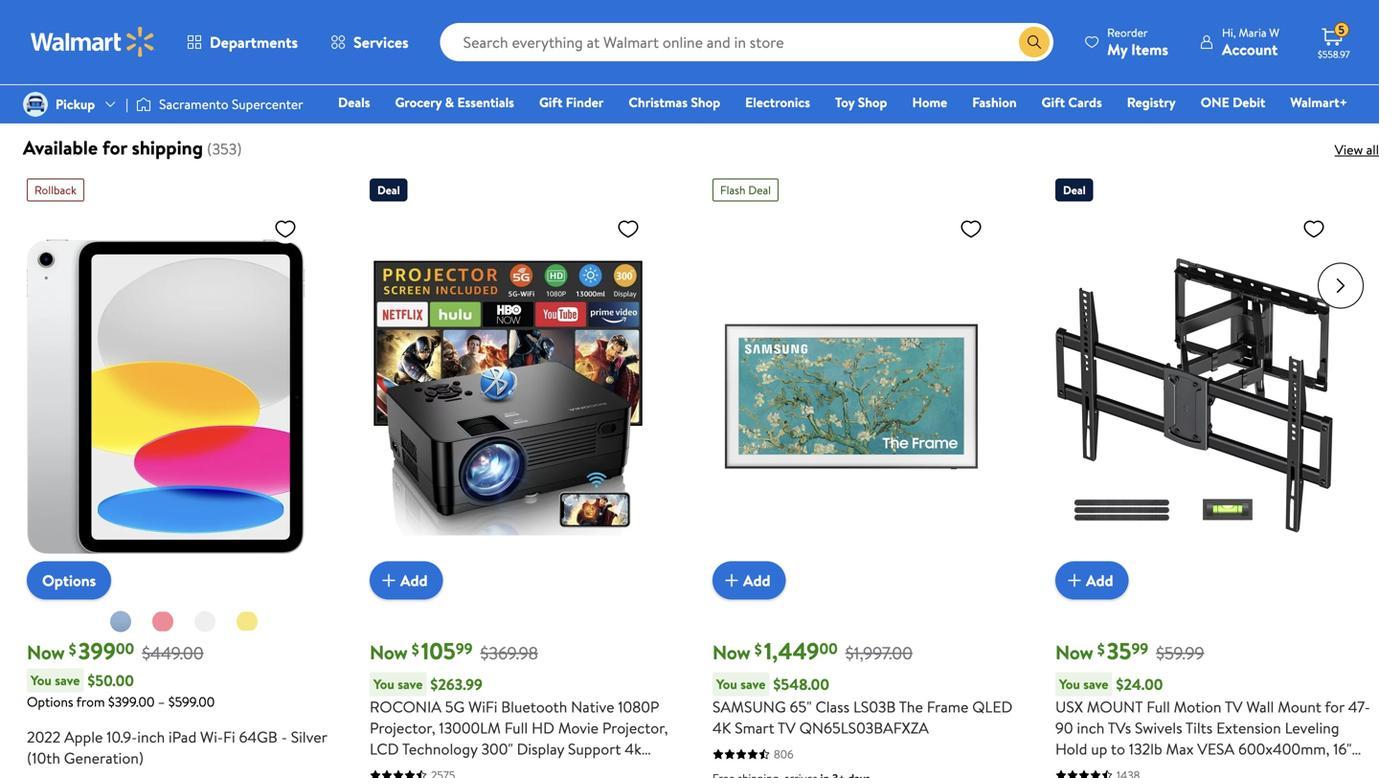 Task type: vqa. For each thing, say whether or not it's contained in the screenshot.
"5" at the top right
yes



Task type: locate. For each thing, give the bounding box(es) containing it.
save inside you save $263.99 roconia 5g wifi bluetooth native 1080p projector, 13000lm full hd movie projector, lcd technology 300" display support 4k home theater,(projector screen included)
[[398, 675, 423, 694]]

home
[[912, 93, 947, 112], [370, 760, 410, 779]]

0 horizontal spatial tv
[[778, 718, 796, 739]]

99 up $263.99
[[456, 638, 473, 659]]

yellow image
[[236, 611, 259, 634]]

from
[[76, 693, 105, 712]]

full inside you save $263.99 roconia 5g wifi bluetooth native 1080p projector, 13000lm full hd movie projector, lcd technology 300" display support 4k home theater,(projector screen included)
[[504, 718, 528, 739]]

you up 2022
[[31, 671, 52, 690]]

4 product group from the left
[[1055, 171, 1371, 779]]

tv up the '806'
[[778, 718, 796, 739]]

0 vertical spatial home
[[912, 93, 947, 112]]

 image left "pickup"
[[23, 92, 48, 117]]

0 vertical spatial for
[[102, 134, 127, 161]]

shop right "toy"
[[858, 93, 887, 112]]

tv inside the you save $548.00 samsung 65" class ls03b the frame qled 4k smart tv qn65ls03bafxza
[[778, 718, 796, 739]]

fi
[[223, 727, 235, 748]]

add to favorites list, roconia 5g wifi bluetooth native 1080p projector, 13000lm full hd movie projector, lcd technology 300" display support 4k home theater,(projector screen included) image
[[617, 217, 640, 241]]

3 add button from the left
[[1055, 562, 1129, 600]]

deal for 35
[[1063, 182, 1086, 198]]

gift cards
[[1042, 93, 1102, 112]]

included)
[[588, 760, 650, 779]]

1 vertical spatial for
[[1325, 697, 1344, 718]]

0 horizontal spatial home
[[370, 760, 410, 779]]

electronics
[[745, 93, 810, 112]]

lcd
[[370, 739, 399, 760]]

mount
[[1087, 697, 1143, 718]]

options up 2022
[[27, 693, 73, 712]]

10.9-
[[107, 727, 137, 748]]

$599.00
[[168, 693, 215, 712]]

for inside "you save $24.00 usx mount full motion tv wall mount for 47- 90 inch tvs swivels tilts extension leveling hold up to 132lb max vesa 600x400mm, 16" wood stud"
[[1325, 697, 1344, 718]]

$ left 35
[[1097, 639, 1105, 660]]

2 gift from the left
[[1042, 93, 1065, 112]]

now
[[27, 639, 65, 666], [370, 639, 408, 666], [712, 639, 751, 666], [1055, 639, 1093, 666]]

1 deal from the left
[[377, 182, 400, 198]]

add up 35
[[1086, 570, 1113, 591]]

save for samsung
[[740, 675, 766, 694]]

qn65ls03bafxza
[[799, 718, 929, 739]]

add button for 105
[[370, 562, 443, 600]]

options up 399
[[42, 570, 96, 591]]

inch left ipad
[[137, 727, 165, 748]]

inch inside "you save $24.00 usx mount full motion tv wall mount for 47- 90 inch tvs swivels tilts extension leveling hold up to 132lb max vesa 600x400mm, 16" wood stud"
[[1077, 718, 1104, 739]]

full left hd
[[504, 718, 528, 739]]

add up 1,449
[[743, 570, 771, 591]]

1 horizontal spatial for
[[1325, 697, 1344, 718]]

0 horizontal spatial add
[[400, 570, 428, 591]]

600x400mm,
[[1238, 739, 1330, 760]]

hi,
[[1222, 24, 1236, 41]]

00 inside now $ 1,449 00 $1,997.00
[[819, 638, 838, 659]]

free
[[27, 83, 49, 99]]

home link
[[904, 92, 956, 113]]

tv left wall
[[1225, 697, 1243, 718]]

add to favorites list, samsung 65" class ls03b the frame qled 4k smart tv qn65ls03bafxza image
[[960, 217, 983, 241]]

walmart+
[[1290, 93, 1347, 112]]

now inside now $ 105 99 $369.98
[[370, 639, 408, 666]]

0 horizontal spatial gift
[[539, 93, 563, 112]]

3 deal from the left
[[1063, 182, 1086, 198]]

1 00 from the left
[[116, 638, 134, 659]]

add button up 105
[[370, 562, 443, 600]]

rollback
[[34, 182, 77, 198]]

5
[[1338, 22, 1345, 38]]

$ inside now $ 399 00 $449.00 you save $50.00 options from $399.00 – $599.00
[[69, 639, 76, 660]]

1 vertical spatial home
[[370, 760, 410, 779]]

now inside now $ 1,449 00 $1,997.00
[[712, 639, 751, 666]]

bluetooth
[[501, 697, 567, 718]]

save inside the you save $548.00 samsung 65" class ls03b the frame qled 4k smart tv qn65ls03bafxza
[[740, 675, 766, 694]]

0 horizontal spatial add to cart image
[[377, 569, 400, 592]]

swivels
[[1135, 718, 1182, 739]]

00 up $548.00
[[819, 638, 838, 659]]

product group containing 399
[[27, 171, 343, 779]]

gift left cards
[[1042, 93, 1065, 112]]

1 horizontal spatial add button
[[712, 562, 786, 600]]

now up samsung
[[712, 639, 751, 666]]

product group
[[27, 171, 343, 779], [370, 171, 686, 779], [712, 171, 1029, 779], [1055, 171, 1371, 779]]

save up roconia
[[398, 675, 423, 694]]

3 add from the left
[[1086, 570, 1113, 591]]

1 horizontal spatial deal
[[748, 182, 771, 198]]

0 horizontal spatial  image
[[23, 92, 48, 117]]

2 horizontal spatial add
[[1086, 570, 1113, 591]]

samsung galaxy tab a8 10.5" tablet, 32gb, android 11, dark gray
[[27, 6, 307, 50]]

wall
[[1246, 697, 1274, 718]]

shop right christmas on the left top
[[691, 93, 720, 112]]

tv
[[1225, 697, 1243, 718], [778, 718, 796, 739]]

2 deal from the left
[[748, 182, 771, 198]]

stud
[[1098, 760, 1128, 779]]

now $ 35 99 $59.99
[[1055, 635, 1204, 668]]

registry
[[1127, 93, 1176, 112]]

2 00 from the left
[[819, 638, 838, 659]]

$ for 1,449
[[754, 639, 762, 660]]

add up 105
[[400, 570, 428, 591]]

4k
[[625, 739, 641, 760]]

1 now from the left
[[27, 639, 65, 666]]

supercenter
[[232, 95, 303, 113]]

deal
[[377, 182, 400, 198], [748, 182, 771, 198], [1063, 182, 1086, 198]]

gift left finder
[[539, 93, 563, 112]]

$ inside now $ 105 99 $369.98
[[412, 639, 419, 660]]

tv inside "you save $24.00 usx mount full motion tv wall mount for 47- 90 inch tvs swivels tilts extension leveling hold up to 132lb max vesa 600x400mm, 16" wood stud"
[[1225, 697, 1243, 718]]

you inside the you save $548.00 samsung 65" class ls03b the frame qled 4k smart tv qn65ls03bafxza
[[716, 675, 737, 694]]

2 99 from the left
[[1131, 638, 1148, 659]]

1 add from the left
[[400, 570, 428, 591]]

deal right flash
[[748, 182, 771, 198]]

account
[[1222, 39, 1278, 60]]

$ left 1,449
[[754, 639, 762, 660]]

2 add from the left
[[743, 570, 771, 591]]

$ left 399
[[69, 639, 76, 660]]

you inside you save $263.99 roconia 5g wifi bluetooth native 1080p projector, 13000lm full hd movie projector, lcd technology 300" display support 4k home theater,(projector screen included)
[[373, 675, 394, 694]]

$548.00
[[773, 674, 829, 695]]

ipad
[[169, 727, 197, 748]]

2 $ from the left
[[412, 639, 419, 660]]

00 down the blue image
[[116, 638, 134, 659]]

sacramento supercenter
[[159, 95, 303, 113]]

inch right 90
[[1077, 718, 1104, 739]]

0 horizontal spatial inch
[[137, 727, 165, 748]]

1 horizontal spatial tv
[[1225, 697, 1243, 718]]

add to cart image
[[720, 569, 743, 592]]

now $ 399 00 $449.00 you save $50.00 options from $399.00 – $599.00
[[27, 635, 215, 712]]

2 now from the left
[[370, 639, 408, 666]]

2 horizontal spatial add button
[[1055, 562, 1129, 600]]

0 horizontal spatial 99
[[456, 638, 473, 659]]

save
[[55, 671, 80, 690], [398, 675, 423, 694], [740, 675, 766, 694], [1083, 675, 1108, 694]]

debit
[[1233, 93, 1265, 112]]

for
[[102, 134, 127, 161], [1325, 697, 1344, 718]]

you inside "you save $24.00 usx mount full motion tv wall mount for 47- 90 inch tvs swivels tilts extension leveling hold up to 132lb max vesa 600x400mm, 16" wood stud"
[[1059, 675, 1080, 694]]

add button up 1,449
[[712, 562, 786, 600]]

0 horizontal spatial deal
[[377, 182, 400, 198]]

3 product group from the left
[[712, 171, 1029, 779]]

1 product group from the left
[[27, 171, 343, 779]]

3 now from the left
[[712, 639, 751, 666]]

1 horizontal spatial add to cart image
[[1063, 569, 1086, 592]]

qled
[[972, 697, 1013, 718]]

1 shop from the left
[[691, 93, 720, 112]]

add button for 1,449
[[712, 562, 786, 600]]

1 horizontal spatial  image
[[136, 95, 151, 114]]

home down roconia
[[370, 760, 410, 779]]

Walmart Site-Wide search field
[[440, 23, 1053, 61]]

99 up the $24.00
[[1131, 638, 1148, 659]]

4 $ from the left
[[1097, 639, 1105, 660]]

gift for gift finder
[[539, 93, 563, 112]]

hold
[[1055, 739, 1087, 760]]

$ left 105
[[412, 639, 419, 660]]

99 inside now $ 105 99 $369.98
[[456, 638, 473, 659]]

full down the $24.00
[[1147, 697, 1170, 718]]

65"
[[790, 697, 812, 718]]

1 horizontal spatial home
[[912, 93, 947, 112]]

$263.99
[[430, 674, 483, 695]]

1 add button from the left
[[370, 562, 443, 600]]

1 horizontal spatial add
[[743, 570, 771, 591]]

deals link
[[329, 92, 379, 113]]

1 projector, from the left
[[370, 718, 435, 739]]

gift finder
[[539, 93, 604, 112]]

0 horizontal spatial full
[[504, 718, 528, 739]]

1 horizontal spatial projector,
[[602, 718, 668, 739]]

2 product group from the left
[[370, 171, 686, 779]]

1 horizontal spatial full
[[1147, 697, 1170, 718]]

projector,
[[370, 718, 435, 739], [602, 718, 668, 739]]

add button up 35
[[1055, 562, 1129, 600]]

you up samsung
[[716, 675, 737, 694]]

usx mount full motion tv wall mount for 47-90 inch tvs swivels tilts extension leveling hold up to 132lb max vesa 600x400mm, 16" wood stud image
[[1055, 209, 1333, 585]]

galaxy
[[89, 6, 133, 27]]

save for usx
[[1083, 675, 1108, 694]]

product group containing 105
[[370, 171, 686, 779]]

vesa
[[1197, 739, 1235, 760]]

 image
[[23, 92, 48, 117], [136, 95, 151, 114]]

2 shop from the left
[[858, 93, 887, 112]]

projector, left 5g
[[370, 718, 435, 739]]

wifi
[[468, 697, 497, 718]]

options inside now $ 399 00 $449.00 you save $50.00 options from $399.00 – $599.00
[[27, 693, 73, 712]]

1 horizontal spatial 00
[[819, 638, 838, 659]]

deals
[[338, 93, 370, 112]]

now inside now $ 399 00 $449.00 you save $50.00 options from $399.00 – $599.00
[[27, 639, 65, 666]]

$ inside the now $ 35 99 $59.99
[[1097, 639, 1105, 660]]

all
[[1366, 140, 1379, 159]]

1 $ from the left
[[69, 639, 76, 660]]

now left 105
[[370, 639, 408, 666]]

99 inside the now $ 35 99 $59.99
[[1131, 638, 1148, 659]]

$24.00
[[1116, 674, 1163, 695]]

1 99 from the left
[[456, 638, 473, 659]]

 image right |
[[136, 95, 151, 114]]

save inside "you save $24.00 usx mount full motion tv wall mount for 47- 90 inch tvs swivels tilts extension leveling hold up to 132lb max vesa 600x400mm, 16" wood stud"
[[1083, 675, 1108, 694]]

pickup
[[52, 83, 84, 99]]

1 horizontal spatial shop
[[858, 93, 887, 112]]

3 $ from the left
[[754, 639, 762, 660]]

1 gift from the left
[[539, 93, 563, 112]]

1 horizontal spatial 99
[[1131, 638, 1148, 659]]

now left 35
[[1055, 639, 1093, 666]]

view all
[[1335, 140, 1379, 159]]

add to cart image
[[377, 569, 400, 592], [1063, 569, 1086, 592]]

2 add to cart image from the left
[[1063, 569, 1086, 592]]

now for 35
[[1055, 639, 1093, 666]]

$399.00
[[108, 693, 155, 712]]

0 horizontal spatial projector,
[[370, 718, 435, 739]]

10.5"
[[185, 6, 215, 27]]

deal down grocery
[[377, 182, 400, 198]]

save up the mount
[[1083, 675, 1108, 694]]

add to cart image for 105
[[377, 569, 400, 592]]

you up usx
[[1059, 675, 1080, 694]]

gift cards link
[[1033, 92, 1111, 113]]

1 vertical spatial options
[[27, 693, 73, 712]]

apple
[[64, 727, 103, 748]]

1 horizontal spatial gift
[[1042, 93, 1065, 112]]

$558.97
[[1318, 48, 1350, 61]]

pink image
[[151, 611, 174, 634]]

inch inside 2022 apple 10.9-inch ipad wi-fi 64gb - silver (10th generation)
[[137, 727, 165, 748]]

|
[[126, 95, 128, 113]]

2 horizontal spatial deal
[[1063, 182, 1086, 198]]

1 horizontal spatial inch
[[1077, 718, 1104, 739]]

you up roconia
[[373, 675, 394, 694]]

99 for 105
[[456, 638, 473, 659]]

save up from
[[55, 671, 80, 690]]

view all link
[[1335, 140, 1379, 159]]

roconia
[[370, 697, 441, 718]]

items
[[1131, 39, 1168, 60]]

product group containing 35
[[1055, 171, 1371, 779]]

0 horizontal spatial add button
[[370, 562, 443, 600]]

you save $263.99 roconia 5g wifi bluetooth native 1080p projector, 13000lm full hd movie projector, lcd technology 300" display support 4k home theater,(projector screen included)
[[370, 674, 668, 779]]

$ inside now $ 1,449 00 $1,997.00
[[754, 639, 762, 660]]

00 inside now $ 399 00 $449.00 you save $50.00 options from $399.00 – $599.00
[[116, 638, 134, 659]]

free pickup today
[[27, 83, 116, 99]]

 image for pickup
[[23, 92, 48, 117]]

maria
[[1239, 24, 1266, 41]]

projector, up included)
[[602, 718, 668, 739]]

add button for 35
[[1055, 562, 1129, 600]]

save up samsung
[[740, 675, 766, 694]]

0 horizontal spatial shop
[[691, 93, 720, 112]]

5g
[[445, 697, 465, 718]]

1 add to cart image from the left
[[377, 569, 400, 592]]

available
[[23, 134, 98, 161]]

deal down gift cards
[[1063, 182, 1086, 198]]

departments
[[210, 32, 298, 53]]

for down |
[[102, 134, 127, 161]]

0 horizontal spatial 00
[[116, 638, 134, 659]]

full inside "you save $24.00 usx mount full motion tv wall mount for 47- 90 inch tvs swivels tilts extension leveling hold up to 132lb max vesa 600x400mm, 16" wood stud"
[[1147, 697, 1170, 718]]

usx
[[1055, 697, 1083, 718]]

my
[[1107, 39, 1127, 60]]

now left 399
[[27, 639, 65, 666]]

4 now from the left
[[1055, 639, 1093, 666]]

gift for gift cards
[[1042, 93, 1065, 112]]

home left fashion
[[912, 93, 947, 112]]

for left 47-
[[1325, 697, 1344, 718]]

now inside the now $ 35 99 $59.99
[[1055, 639, 1093, 666]]

2 add button from the left
[[712, 562, 786, 600]]

you for usx
[[1059, 675, 1080, 694]]

one
[[1201, 93, 1229, 112]]

now $ 105 99 $369.98
[[370, 635, 538, 668]]



Task type: describe. For each thing, give the bounding box(es) containing it.
16"
[[1333, 739, 1352, 760]]

motion
[[1174, 697, 1221, 718]]

blue image
[[109, 611, 132, 634]]

cards
[[1068, 93, 1102, 112]]

$ for 399
[[69, 639, 76, 660]]

1,449
[[764, 635, 819, 668]]

home inside you save $263.99 roconia 5g wifi bluetooth native 1080p projector, 13000lm full hd movie projector, lcd technology 300" display support 4k home theater,(projector screen included)
[[370, 760, 410, 779]]

toy shop link
[[826, 92, 896, 113]]

deal for 105
[[377, 182, 400, 198]]

leveling
[[1285, 718, 1339, 739]]

search icon image
[[1027, 34, 1042, 50]]

-
[[281, 727, 287, 748]]

native
[[571, 697, 614, 718]]

fashion
[[972, 93, 1017, 112]]

walmart image
[[31, 27, 155, 57]]

finder
[[566, 93, 604, 112]]

reorder my items
[[1107, 24, 1168, 60]]

00 for 399
[[116, 638, 134, 659]]

&
[[445, 93, 454, 112]]

806
[[774, 747, 794, 763]]

00 for 1,449
[[819, 638, 838, 659]]

technology
[[402, 739, 478, 760]]

support
[[568, 739, 621, 760]]

tilts
[[1185, 718, 1213, 739]]

product group containing 1,449
[[712, 171, 1029, 779]]

you inside now $ 399 00 $449.00 you save $50.00 options from $399.00 – $599.00
[[31, 671, 52, 690]]

(10th
[[27, 748, 60, 769]]

90
[[1055, 718, 1073, 739]]

0 horizontal spatial for
[[102, 134, 127, 161]]

android
[[27, 29, 80, 50]]

toy shop
[[835, 93, 887, 112]]

add for 105
[[400, 570, 428, 591]]

105
[[421, 635, 456, 668]]

to
[[1111, 739, 1125, 760]]

add to cart image for 35
[[1063, 569, 1086, 592]]

2022 apple 10.9-inch ipad wi-fi 64gb - silver (10th generation)
[[27, 727, 327, 769]]

save inside now $ 399 00 $449.00 you save $50.00 options from $399.00 – $599.00
[[55, 671, 80, 690]]

13000lm
[[439, 718, 501, 739]]

now for 105
[[370, 639, 408, 666]]

pickup
[[56, 95, 95, 113]]

2022
[[27, 727, 61, 748]]

hd
[[532, 718, 554, 739]]

one debit link
[[1192, 92, 1274, 113]]

shop for christmas shop
[[691, 93, 720, 112]]

add to favorites list, 2022 apple 10.9-inch ipad wi-fi 64gb - silver (10th generation) image
[[274, 217, 297, 241]]

11,
[[83, 29, 97, 50]]

up
[[1091, 739, 1107, 760]]

you for samsung
[[716, 675, 737, 694]]

flash
[[720, 182, 746, 198]]

registry link
[[1118, 92, 1184, 113]]

now for 399
[[27, 639, 65, 666]]

essentials
[[457, 93, 514, 112]]

shop for toy shop
[[858, 93, 887, 112]]

wi-
[[200, 727, 223, 748]]

0 vertical spatial options
[[42, 570, 96, 591]]

2022 apple 10.9-inch ipad wi-fi 64gb - silver (10th generation) image
[[27, 209, 305, 585]]

save for roconia
[[398, 675, 423, 694]]

toy
[[835, 93, 855, 112]]

2 projector, from the left
[[602, 718, 668, 739]]

$369.98
[[480, 641, 538, 665]]

35
[[1107, 635, 1131, 668]]

christmas shop
[[629, 93, 720, 112]]

–
[[158, 693, 165, 712]]

you save $548.00 samsung 65" class ls03b the frame qled 4k smart tv qn65ls03bafxza
[[712, 674, 1013, 739]]

$59.99
[[1156, 641, 1204, 665]]

electronics link
[[737, 92, 819, 113]]

samsung 65" class ls03b the frame qled 4k smart tv qn65ls03bafxza image
[[712, 209, 990, 585]]

christmas shop link
[[620, 92, 729, 113]]

screen
[[539, 760, 585, 779]]

services button
[[314, 19, 425, 65]]

add for 35
[[1086, 570, 1113, 591]]

you save $24.00 usx mount full motion tv wall mount for 47- 90 inch tvs swivels tilts extension leveling hold up to 132lb max vesa 600x400mm, 16" wood stud
[[1055, 674, 1370, 779]]

Search search field
[[440, 23, 1053, 61]]

4k
[[712, 718, 731, 739]]

you for roconia
[[373, 675, 394, 694]]

max
[[1166, 739, 1194, 760]]

add to favorites list, usx mount full motion tv wall mount for 47-90 inch tvs swivels tilts extension leveling hold up to 132lb max vesa 600x400mm, 16" wood stud image
[[1302, 217, 1325, 241]]

samsung
[[712, 697, 786, 718]]

grocery & essentials
[[395, 93, 514, 112]]

walmart+ link
[[1282, 92, 1356, 113]]

dark
[[101, 29, 133, 50]]

services
[[353, 32, 409, 53]]

display
[[517, 739, 564, 760]]

next slide for available for shipping list image
[[1318, 263, 1364, 309]]

gray
[[136, 29, 168, 50]]

99 for 35
[[1131, 638, 1148, 659]]

frame
[[927, 697, 969, 718]]

add for 1,449
[[743, 570, 771, 591]]

flash deal
[[720, 182, 771, 198]]

view
[[1335, 140, 1363, 159]]

300"
[[481, 739, 513, 760]]

(353)
[[207, 138, 242, 160]]

hi, maria w account
[[1222, 24, 1279, 60]]

extension
[[1216, 718, 1281, 739]]

grocery & essentials link
[[386, 92, 523, 113]]

fashion link
[[964, 92, 1025, 113]]

mount
[[1278, 697, 1321, 718]]

the
[[899, 697, 923, 718]]

one debit
[[1201, 93, 1265, 112]]

generation)
[[64, 748, 144, 769]]

silver
[[291, 727, 327, 748]]

$ for 105
[[412, 639, 419, 660]]

now for 1,449
[[712, 639, 751, 666]]

$ for 35
[[1097, 639, 1105, 660]]

$50.00
[[88, 670, 134, 692]]

wood
[[1055, 760, 1094, 779]]

1080p
[[618, 697, 659, 718]]

roconia 5g wifi bluetooth native 1080p projector, 13000lm full hd movie projector, lcd technology 300" display support 4k home theater,(projector screen included) image
[[370, 209, 647, 585]]

silver image
[[193, 611, 216, 634]]

132lb
[[1129, 739, 1162, 760]]

ls03b
[[853, 697, 896, 718]]

 image for sacramento supercenter
[[136, 95, 151, 114]]



